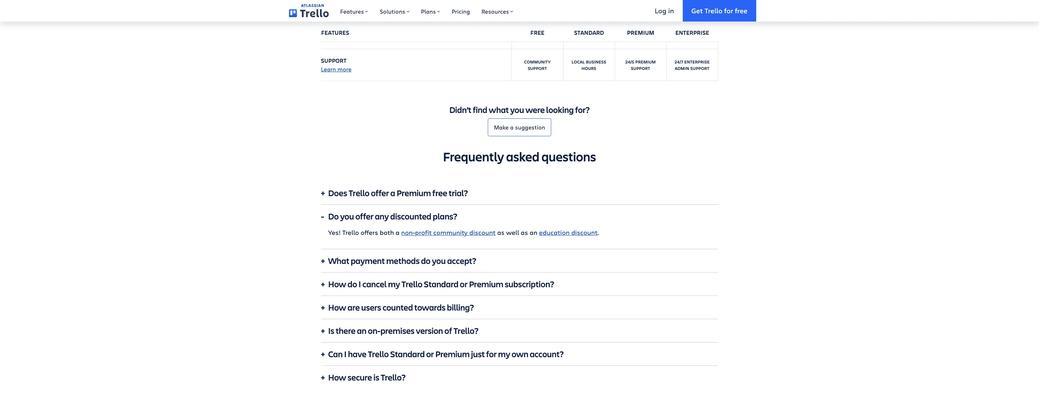 Task type: describe. For each thing, give the bounding box(es) containing it.
standard inside compare our plans element
[[574, 29, 604, 37]]

1 horizontal spatial trello?
[[454, 325, 479, 337]]

compare our plans element
[[321, 0, 735, 81]]

yes! trello offers both a non-profit community discount as well as an education discount .
[[328, 228, 599, 237]]

hours
[[582, 65, 597, 71]]

+ for + does trello offer a premium free trial?
[[321, 187, 325, 199]]

version
[[416, 325, 443, 337]]

organization visible boards
[[321, 10, 410, 18]]

1 as from the left
[[498, 228, 505, 237]]

learn
[[321, 65, 336, 73]]

there
[[336, 325, 356, 337]]

trello right yes!
[[342, 228, 359, 237]]

premium inside 24/5 premium support
[[636, 59, 656, 65]]

trial?
[[449, 187, 468, 199]]

secure
[[348, 372, 372, 383]]

0 vertical spatial for
[[725, 6, 734, 15]]

local business hours
[[572, 59, 607, 71]]

0 horizontal spatial or
[[427, 348, 434, 360]]

get trello for free link
[[683, 0, 757, 22]]

premises
[[381, 325, 415, 337]]

learn more link
[[321, 65, 352, 73]]

2 horizontal spatial you
[[511, 104, 524, 116]]

+ for + what payment methods do you accept?
[[321, 255, 325, 267]]

1 vertical spatial standard
[[424, 278, 459, 290]]

do you offer any discounted plans?
[[328, 211, 458, 222]]

how for how do i cancel my trello standard or premium subscription?
[[328, 278, 346, 290]]

admin
[[675, 65, 690, 71]]

does
[[328, 187, 347, 199]]

support inside 24/7 enterprise admin support
[[691, 65, 710, 71]]

0 vertical spatial enterprise
[[676, 29, 709, 37]]

support inside support learn more
[[321, 57, 347, 65]]

boards
[[387, 10, 410, 18]]

have
[[348, 348, 367, 360]]

education discount link
[[539, 228, 598, 237]]

is
[[328, 325, 335, 337]]

education
[[539, 228, 570, 237]]

on-
[[368, 325, 381, 337]]

in
[[669, 6, 674, 15]]

1 horizontal spatial my
[[498, 348, 511, 360]]

management
[[363, 33, 404, 41]]

1 vertical spatial for
[[487, 348, 497, 360]]

didn't
[[450, 104, 472, 116]]

plans?
[[433, 211, 458, 222]]

features button
[[335, 0, 374, 22]]

make a suggestion link
[[488, 118, 552, 136]]

resources
[[482, 8, 509, 15]]

get
[[692, 6, 703, 15]]

0 vertical spatial an
[[530, 228, 538, 237]]

asked
[[506, 148, 540, 165]]

+ is there an on-premises version of trello?
[[321, 325, 479, 337]]

plans
[[421, 8, 436, 15]]

offers
[[361, 228, 378, 237]]

24/7
[[675, 59, 684, 65]]

are
[[348, 302, 360, 313]]

how for how are users counted towards billing?
[[328, 302, 346, 313]]

is
[[374, 372, 380, 383]]

looking
[[547, 104, 574, 116]]

questions
[[542, 148, 596, 165]]

0 vertical spatial or
[[460, 278, 468, 290]]

-
[[321, 211, 324, 222]]

+ how secure is trello?
[[321, 372, 406, 383]]

log in
[[655, 6, 674, 15]]

well
[[506, 228, 520, 237]]

support learn more
[[321, 57, 352, 73]]

premium down accept?
[[469, 278, 504, 290]]

trello inside get trello for free link
[[705, 6, 723, 15]]

false up 24/7
[[672, 35, 685, 40]]

more
[[338, 65, 352, 73]]

board
[[342, 33, 362, 41]]

premium up discounted
[[397, 187, 431, 199]]

24/5 premium support
[[626, 59, 656, 71]]

true
[[724, 11, 735, 17]]

0 vertical spatial do
[[421, 255, 431, 267]]

24/5
[[626, 59, 635, 65]]

+ for + how do i cancel my trello standard or premium subscription?
[[321, 278, 325, 290]]

0 horizontal spatial trello?
[[381, 372, 406, 383]]

2 horizontal spatial a
[[510, 123, 514, 131]]

get trello for free
[[692, 6, 748, 15]]

yes!
[[328, 228, 341, 237]]

can
[[328, 348, 343, 360]]

trello right does
[[349, 187, 370, 199]]

1 vertical spatial i
[[344, 348, 347, 360]]

log
[[655, 6, 667, 15]]

false up "local"
[[569, 35, 582, 40]]

frequently
[[443, 148, 504, 165]]

community
[[434, 228, 468, 237]]

methods
[[387, 255, 420, 267]]

cancel
[[363, 278, 387, 290]]

community support
[[524, 59, 551, 71]]

false right the log
[[672, 11, 685, 17]]

frequently asked questions
[[443, 148, 596, 165]]

subscription?
[[505, 278, 555, 290]]



Task type: locate. For each thing, give the bounding box(es) containing it.
0 vertical spatial offer
[[371, 187, 389, 199]]

were
[[526, 104, 545, 116]]

solutions button
[[374, 0, 416, 22]]

organization
[[321, 10, 364, 18]]

+ can i have trello standard or premium just for my own account?
[[321, 348, 564, 360]]

24/7 enterprise admin support
[[675, 59, 710, 71]]

as left well
[[498, 228, 505, 237]]

non-profit community discount link
[[401, 228, 496, 237]]

any
[[375, 211, 389, 222]]

suggestion
[[515, 123, 546, 131]]

how for how secure is trello?
[[328, 372, 346, 383]]

+ for + is there an on-premises version of trello?
[[321, 325, 325, 337]]

1 vertical spatial free
[[433, 187, 448, 199]]

2 discount from the left
[[572, 228, 598, 237]]

a up "do you offer any discounted plans?"
[[391, 187, 395, 199]]

trello left true
[[705, 6, 723, 15]]

2 vertical spatial a
[[396, 228, 400, 237]]

1 horizontal spatial free
[[735, 6, 748, 15]]

standard down + is there an on-premises version of trello?
[[390, 348, 425, 360]]

support down community
[[528, 65, 547, 71]]

resources button
[[476, 0, 519, 22]]

trello down the methods
[[402, 278, 423, 290]]

for right just
[[487, 348, 497, 360]]

1 horizontal spatial for
[[725, 6, 734, 15]]

0 vertical spatial standard
[[574, 29, 604, 37]]

features
[[340, 8, 364, 15], [321, 29, 349, 37]]

0 vertical spatial features
[[340, 8, 364, 15]]

0 vertical spatial you
[[511, 104, 524, 116]]

a for community
[[396, 228, 400, 237]]

0 vertical spatial a
[[510, 123, 514, 131]]

a for trial?
[[391, 187, 395, 199]]

you left accept?
[[432, 255, 446, 267]]

2 + from the top
[[321, 255, 325, 267]]

discount left well
[[470, 228, 496, 237]]

false
[[672, 11, 685, 17], [569, 35, 582, 40], [621, 35, 633, 40], [672, 35, 685, 40]]

make
[[494, 123, 509, 131]]

0 vertical spatial free
[[735, 6, 748, 15]]

0 vertical spatial trello?
[[454, 325, 479, 337]]

pricing link
[[446, 0, 476, 22]]

as
[[498, 228, 505, 237], [521, 228, 528, 237]]

an left on-
[[357, 325, 367, 337]]

profit
[[415, 228, 432, 237]]

a right the make
[[510, 123, 514, 131]]

community
[[524, 59, 551, 65]]

support down the 24/5
[[631, 65, 651, 71]]

+ does trello offer a premium free trial?
[[321, 187, 468, 199]]

what
[[489, 104, 509, 116]]

1 horizontal spatial an
[[530, 228, 538, 237]]

1 horizontal spatial discount
[[572, 228, 598, 237]]

1 vertical spatial features
[[321, 29, 349, 37]]

7 + from the top
[[321, 372, 325, 383]]

or
[[460, 278, 468, 290], [427, 348, 434, 360]]

1 horizontal spatial you
[[432, 255, 446, 267]]

features inside compare our plans element
[[321, 29, 349, 37]]

standard
[[574, 29, 604, 37], [424, 278, 459, 290], [390, 348, 425, 360]]

free left trial?
[[433, 187, 448, 199]]

features down 'organization'
[[321, 29, 349, 37]]

1 horizontal spatial or
[[460, 278, 468, 290]]

0 horizontal spatial i
[[344, 348, 347, 360]]

trello? right is
[[381, 372, 406, 383]]

1 horizontal spatial as
[[521, 228, 528, 237]]

business
[[586, 59, 607, 65]]

premium right the 24/5
[[636, 59, 656, 65]]

offer up any
[[371, 187, 389, 199]]

trello? right of at bottom
[[454, 325, 479, 337]]

3 + from the top
[[321, 278, 325, 290]]

1 vertical spatial or
[[427, 348, 434, 360]]

my left 'own'
[[498, 348, 511, 360]]

enterprise down get
[[676, 29, 709, 37]]

0 horizontal spatial do
[[348, 278, 357, 290]]

for right get
[[725, 6, 734, 15]]

what
[[328, 255, 350, 267]]

public board management
[[321, 33, 404, 41]]

account?
[[530, 348, 564, 360]]

towards
[[415, 302, 446, 313]]

trello right have at bottom left
[[368, 348, 389, 360]]

1 vertical spatial an
[[357, 325, 367, 337]]

i
[[359, 278, 361, 290], [344, 348, 347, 360]]

0 horizontal spatial as
[[498, 228, 505, 237]]

0 vertical spatial my
[[388, 278, 400, 290]]

2 vertical spatial standard
[[390, 348, 425, 360]]

1 horizontal spatial do
[[421, 255, 431, 267]]

1 vertical spatial trello?
[[381, 372, 406, 383]]

discount right education
[[572, 228, 598, 237]]

discount
[[470, 228, 496, 237], [572, 228, 598, 237]]

standard up the business
[[574, 29, 604, 37]]

5 + from the top
[[321, 325, 325, 337]]

didn't find what you were looking for?
[[450, 104, 590, 116]]

accept?
[[447, 255, 477, 267]]

atlassian trello image
[[289, 4, 329, 17]]

0 horizontal spatial free
[[433, 187, 448, 199]]

make a suggestion
[[494, 123, 546, 131]]

+ for + how are users counted towards billing?
[[321, 302, 325, 313]]

1 + from the top
[[321, 187, 325, 199]]

enterprise inside 24/7 enterprise admin support
[[685, 59, 710, 65]]

support right admin
[[691, 65, 710, 71]]

discounted
[[391, 211, 432, 222]]

counted
[[383, 302, 413, 313]]

0 horizontal spatial a
[[391, 187, 395, 199]]

standard up the towards
[[424, 278, 459, 290]]

features inside dropdown button
[[340, 8, 364, 15]]

2 vertical spatial how
[[328, 372, 346, 383]]

my
[[388, 278, 400, 290], [498, 348, 511, 360]]

2 as from the left
[[521, 228, 528, 237]]

premium up the 24/5
[[627, 29, 655, 37]]

public
[[321, 33, 341, 41]]

how down what
[[328, 278, 346, 290]]

+
[[321, 187, 325, 199], [321, 255, 325, 267], [321, 278, 325, 290], [321, 302, 325, 313], [321, 325, 325, 337], [321, 348, 325, 360], [321, 372, 325, 383]]

+ how are users counted towards billing?
[[321, 302, 474, 313]]

users
[[361, 302, 381, 313]]

i left cancel
[[359, 278, 361, 290]]

pricing
[[452, 8, 470, 15]]

an
[[530, 228, 538, 237], [357, 325, 367, 337]]

1 vertical spatial you
[[340, 211, 354, 222]]

premium down of at bottom
[[436, 348, 470, 360]]

i right the can
[[344, 348, 347, 360]]

0 vertical spatial i
[[359, 278, 361, 290]]

0 horizontal spatial for
[[487, 348, 497, 360]]

1 how from the top
[[328, 278, 346, 290]]

a left non- on the bottom of the page
[[396, 228, 400, 237]]

false up the 24/5
[[621, 35, 633, 40]]

just
[[471, 348, 485, 360]]

support inside community support
[[528, 65, 547, 71]]

an left education
[[530, 228, 538, 237]]

do left cancel
[[348, 278, 357, 290]]

2 vertical spatial you
[[432, 255, 446, 267]]

visible
[[365, 10, 386, 18]]

1 vertical spatial offer
[[356, 211, 374, 222]]

1 vertical spatial my
[[498, 348, 511, 360]]

1 vertical spatial how
[[328, 302, 346, 313]]

enterprise
[[676, 29, 709, 37], [685, 59, 710, 65]]

2 how from the top
[[328, 302, 346, 313]]

of
[[445, 325, 452, 337]]

6 + from the top
[[321, 348, 325, 360]]

or down the version
[[427, 348, 434, 360]]

how left secure
[[328, 372, 346, 383]]

plans button
[[416, 0, 446, 22]]

solutions
[[380, 8, 405, 15]]

3 how from the top
[[328, 372, 346, 383]]

as right well
[[521, 228, 528, 237]]

payment
[[351, 255, 385, 267]]

how
[[328, 278, 346, 290], [328, 302, 346, 313], [328, 372, 346, 383]]

0 horizontal spatial an
[[357, 325, 367, 337]]

enterprise up admin
[[685, 59, 710, 65]]

you up make a suggestion
[[511, 104, 524, 116]]

1 discount from the left
[[470, 228, 496, 237]]

4 + from the top
[[321, 302, 325, 313]]

offer
[[371, 187, 389, 199], [356, 211, 374, 222]]

0 horizontal spatial my
[[388, 278, 400, 290]]

free
[[531, 29, 545, 37]]

log in link
[[647, 0, 683, 22]]

do
[[421, 255, 431, 267], [348, 278, 357, 290]]

support inside 24/5 premium support
[[631, 65, 651, 71]]

0 horizontal spatial you
[[340, 211, 354, 222]]

or down accept?
[[460, 278, 468, 290]]

1 horizontal spatial i
[[359, 278, 361, 290]]

free right true
[[735, 6, 748, 15]]

1 vertical spatial a
[[391, 187, 395, 199]]

+ what payment methods do you accept?
[[321, 255, 477, 267]]

you
[[511, 104, 524, 116], [340, 211, 354, 222], [432, 255, 446, 267]]

features left visible
[[340, 8, 364, 15]]

1 vertical spatial enterprise
[[685, 59, 710, 65]]

+ for + how secure is trello?
[[321, 372, 325, 383]]

+ how do i cancel my trello standard or premium subscription?
[[321, 278, 555, 290]]

my right cancel
[[388, 278, 400, 290]]

trello
[[705, 6, 723, 15], [349, 187, 370, 199], [342, 228, 359, 237], [402, 278, 423, 290], [368, 348, 389, 360]]

you right do
[[340, 211, 354, 222]]

offer up offers
[[356, 211, 374, 222]]

0 vertical spatial how
[[328, 278, 346, 290]]

support up learn more link
[[321, 57, 347, 65]]

both
[[380, 228, 394, 237]]

1 vertical spatial do
[[348, 278, 357, 290]]

for?
[[576, 104, 590, 116]]

do right the methods
[[421, 255, 431, 267]]

billing?
[[447, 302, 474, 313]]

1 horizontal spatial a
[[396, 228, 400, 237]]

for
[[725, 6, 734, 15], [487, 348, 497, 360]]

0 horizontal spatial discount
[[470, 228, 496, 237]]

free inside get trello for free link
[[735, 6, 748, 15]]

free
[[735, 6, 748, 15], [433, 187, 448, 199]]

non-
[[401, 228, 415, 237]]

+ for + can i have trello standard or premium just for my own account?
[[321, 348, 325, 360]]

trello?
[[454, 325, 479, 337], [381, 372, 406, 383]]

how left are
[[328, 302, 346, 313]]



Task type: vqa. For each thing, say whether or not it's contained in the screenshot.
template to the middle
no



